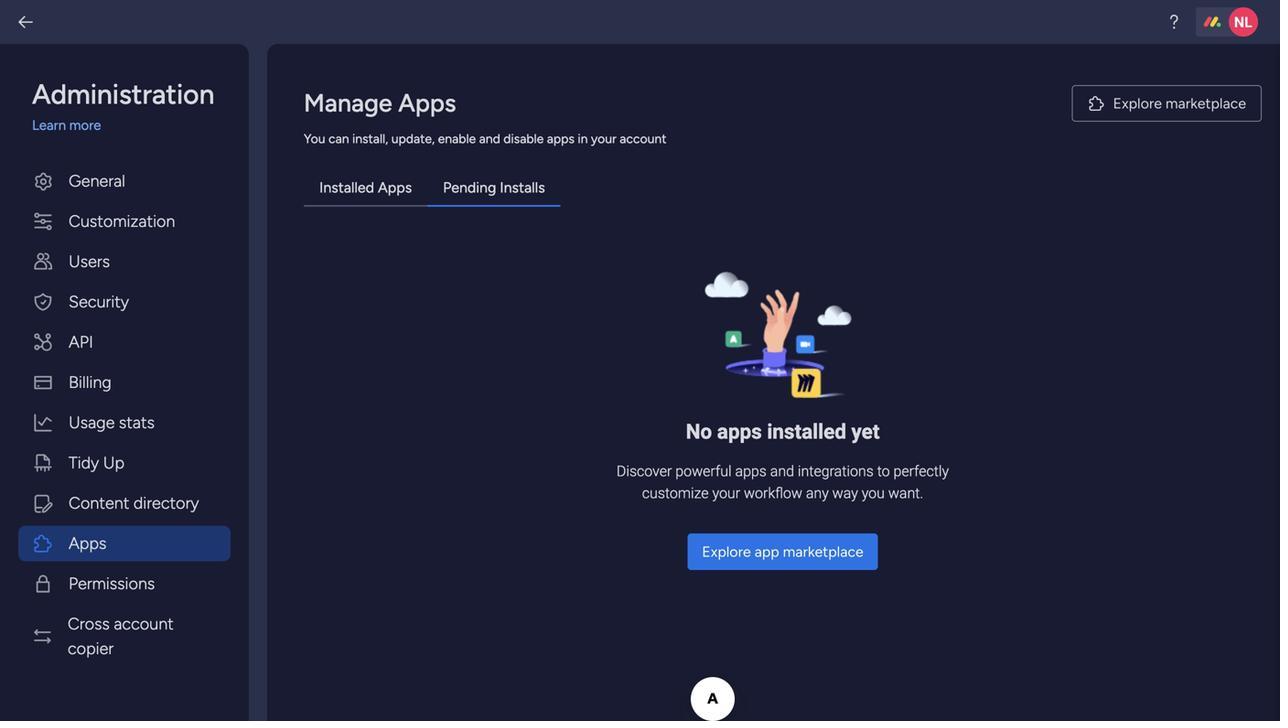 Task type: locate. For each thing, give the bounding box(es) containing it.
0 horizontal spatial explore
[[702, 543, 751, 561]]

you
[[304, 131, 325, 146]]

marketplace inside explore marketplace button
[[1166, 95, 1246, 112]]

cross account copier button
[[18, 606, 231, 667]]

way
[[832, 485, 858, 502]]

your
[[591, 131, 617, 146], [712, 485, 740, 502]]

administration learn more
[[32, 78, 214, 134]]

learn more link
[[32, 115, 231, 136]]

permissions button
[[18, 566, 231, 602]]

1 vertical spatial account
[[114, 614, 174, 634]]

0 vertical spatial and
[[479, 131, 500, 146]]

1 vertical spatial explore
[[702, 543, 751, 561]]

apps right no
[[717, 420, 762, 444]]

account down permissions button
[[114, 614, 174, 634]]

your right "in"
[[591, 131, 617, 146]]

app
[[755, 543, 779, 561]]

1 vertical spatial apps
[[378, 179, 412, 196]]

pending installs
[[443, 179, 545, 196]]

and inside "discover powerful apps and integrations to perfectly customize your workflow any way you want."
[[770, 463, 794, 480]]

account
[[620, 131, 667, 146], [114, 614, 174, 634]]

apps right "installed" on the left top
[[378, 179, 412, 196]]

1 vertical spatial your
[[712, 485, 740, 502]]

installed
[[767, 420, 846, 444]]

disable
[[503, 131, 544, 146]]

apps
[[398, 88, 456, 118], [378, 179, 412, 196], [69, 533, 107, 553]]

content directory
[[69, 493, 199, 513]]

1 horizontal spatial marketplace
[[1166, 95, 1246, 112]]

marketplace
[[1166, 95, 1246, 112], [783, 543, 864, 561]]

apps button
[[18, 526, 231, 561]]

0 horizontal spatial your
[[591, 131, 617, 146]]

usage stats
[[69, 413, 155, 432]]

2 vertical spatial apps
[[735, 463, 767, 480]]

customization button
[[18, 204, 231, 239]]

and right the enable
[[479, 131, 500, 146]]

content directory button
[[18, 485, 231, 521]]

1 vertical spatial marketplace
[[783, 543, 864, 561]]

install,
[[352, 131, 388, 146]]

apps up workflow
[[735, 463, 767, 480]]

marketplace right app
[[783, 543, 864, 561]]

no
[[686, 420, 712, 444]]

billing button
[[18, 365, 231, 400]]

apps
[[547, 131, 575, 146], [717, 420, 762, 444], [735, 463, 767, 480]]

marketplace down the help image
[[1166, 95, 1246, 112]]

1 horizontal spatial your
[[712, 485, 740, 502]]

users button
[[18, 244, 231, 280]]

0 vertical spatial explore
[[1113, 95, 1162, 112]]

0 vertical spatial apps
[[398, 88, 456, 118]]

0 horizontal spatial account
[[114, 614, 174, 634]]

explore for explore marketplace
[[1113, 95, 1162, 112]]

and up workflow
[[770, 463, 794, 480]]

security
[[69, 292, 129, 312]]

your inside "discover powerful apps and integrations to perfectly customize your workflow any way you want."
[[712, 485, 740, 502]]

installed
[[319, 179, 374, 196]]

apps inside "discover powerful apps and integrations to perfectly customize your workflow any way you want."
[[735, 463, 767, 480]]

apps down content at the bottom
[[69, 533, 107, 553]]

api button
[[18, 324, 231, 360]]

explore app marketplace
[[702, 543, 864, 561]]

your down powerful
[[712, 485, 740, 502]]

tidy up button
[[18, 445, 231, 481]]

yet
[[851, 420, 880, 444]]

2 vertical spatial apps
[[69, 533, 107, 553]]

0 horizontal spatial and
[[479, 131, 500, 146]]

stats
[[119, 413, 155, 432]]

pending
[[443, 179, 496, 196]]

and
[[479, 131, 500, 146], [770, 463, 794, 480]]

general button
[[18, 163, 231, 199]]

discover
[[617, 463, 672, 480]]

directory
[[133, 493, 199, 513]]

explore app marketplace button
[[687, 534, 878, 570]]

apps left "in"
[[547, 131, 575, 146]]

customize
[[642, 485, 709, 502]]

account right "in"
[[620, 131, 667, 146]]

1 horizontal spatial account
[[620, 131, 667, 146]]

tab list
[[304, 170, 1262, 207]]

you
[[862, 485, 885, 502]]

0 horizontal spatial marketplace
[[783, 543, 864, 561]]

want.
[[888, 485, 923, 502]]

apps up update, at the top of the page
[[398, 88, 456, 118]]

0 vertical spatial marketplace
[[1166, 95, 1246, 112]]

explore
[[1113, 95, 1162, 112], [702, 543, 751, 561]]

1 vertical spatial and
[[770, 463, 794, 480]]

1 horizontal spatial explore
[[1113, 95, 1162, 112]]

no apps installed yet
[[686, 420, 880, 444]]

1 horizontal spatial and
[[770, 463, 794, 480]]

powerful
[[676, 463, 732, 480]]



Task type: describe. For each thing, give the bounding box(es) containing it.
explore marketplace button
[[1072, 85, 1262, 122]]

0 vertical spatial apps
[[547, 131, 575, 146]]

update,
[[391, 131, 435, 146]]

permissions
[[69, 574, 155, 593]]

explore marketplace
[[1113, 95, 1246, 112]]

you can install, update, enable and disable apps in your account
[[304, 131, 667, 146]]

billing
[[69, 372, 112, 392]]

in
[[578, 131, 588, 146]]

marketplace inside explore app marketplace button
[[783, 543, 864, 561]]

cross
[[68, 614, 110, 634]]

tab list containing installed apps
[[304, 170, 1262, 207]]

account inside cross account copier
[[114, 614, 174, 634]]

no apps installed yet image
[[705, 272, 861, 398]]

installed apps
[[319, 179, 412, 196]]

any
[[806, 485, 829, 502]]

apps inside button
[[69, 533, 107, 553]]

copier
[[68, 639, 114, 658]]

administration
[[32, 78, 214, 111]]

api
[[69, 332, 93, 352]]

discover powerful apps and integrations to perfectly customize your workflow any way you want.
[[617, 463, 949, 502]]

customization
[[69, 211, 175, 231]]

explore for explore app marketplace
[[702, 543, 751, 561]]

usage
[[69, 413, 115, 432]]

content
[[69, 493, 129, 513]]

help image
[[1165, 13, 1183, 31]]

general
[[69, 171, 125, 191]]

0 vertical spatial your
[[591, 131, 617, 146]]

installs
[[500, 179, 545, 196]]

learn
[[32, 117, 66, 134]]

apps for installed apps
[[378, 179, 412, 196]]

0 vertical spatial account
[[620, 131, 667, 146]]

enable
[[438, 131, 476, 146]]

pending installs link
[[428, 171, 560, 204]]

workflow
[[744, 485, 802, 502]]

tidy up
[[69, 453, 125, 473]]

security button
[[18, 284, 231, 320]]

usage stats button
[[18, 405, 231, 441]]

cross account copier
[[68, 614, 174, 658]]

manage
[[304, 88, 392, 118]]

noah lott image
[[1229, 7, 1258, 37]]

can
[[329, 131, 349, 146]]

back to workspace image
[[16, 13, 35, 31]]

perfectly
[[894, 463, 949, 480]]

manage apps
[[304, 88, 456, 118]]

installed apps link
[[305, 171, 427, 204]]

1 vertical spatial apps
[[717, 420, 762, 444]]

tidy
[[69, 453, 99, 473]]

users
[[69, 252, 110, 271]]

to
[[877, 463, 890, 480]]

apps for manage apps
[[398, 88, 456, 118]]

integrations
[[798, 463, 874, 480]]

more
[[69, 117, 101, 134]]

up
[[103, 453, 125, 473]]



Task type: vqa. For each thing, say whether or not it's contained in the screenshot.
No apps installed yet
yes



